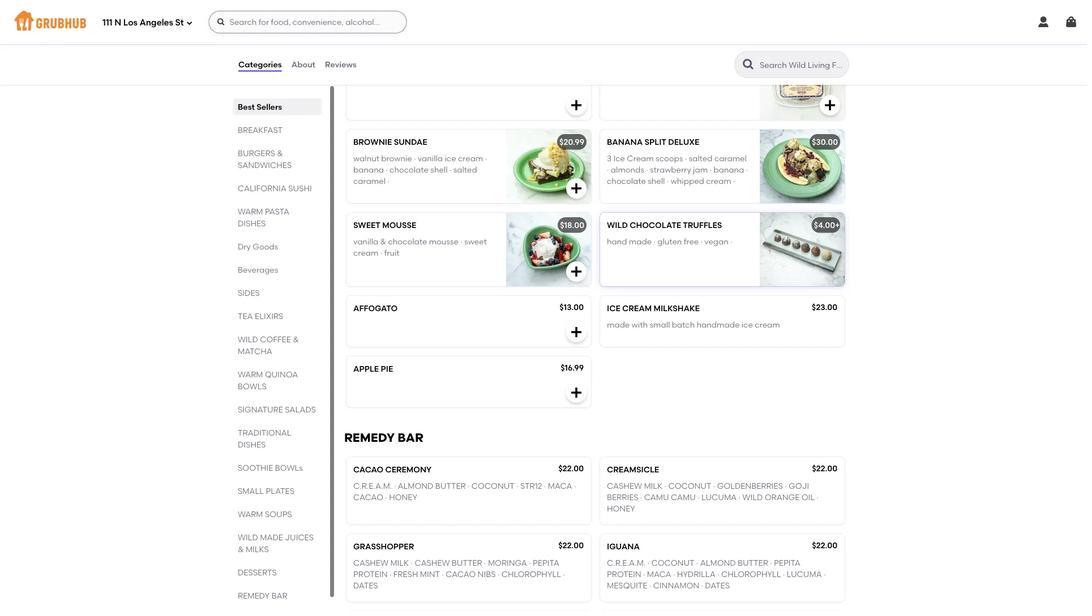 Task type: vqa. For each thing, say whether or not it's contained in the screenshot.
"MOUSSE"
yes



Task type: describe. For each thing, give the bounding box(es) containing it.
$4.00 +
[[815, 221, 840, 231]]

cacao inside cashew milk · cashew butter · moringa · pepita protein · fresh mint · cacao nibs · chlorophyll · dates
[[446, 570, 476, 580]]

dry
[[238, 242, 251, 252]]

split
[[645, 138, 667, 147]]

banana split deluxe image
[[760, 130, 845, 204]]

signature
[[238, 405, 283, 415]]

wild made juices & milks
[[238, 533, 314, 555]]

$23.00
[[812, 303, 838, 313]]

made with small batch handmade ice cream
[[607, 320, 781, 330]]

sweet
[[354, 221, 381, 231]]

apple
[[354, 365, 379, 375]]

3
[[607, 154, 612, 163]]

berries inside "cashew milk · coconut · goldenberries · goji berries · camu camu · lucuma · wild orange oil · honey"
[[607, 493, 639, 503]]

categories button
[[238, 44, 283, 85]]

chlorophyll inside cashew milk · cashew butter · moringa · pepita protein · fresh mint · cacao nibs · chlorophyll · dates
[[502, 570, 562, 580]]

svg image inside the main navigation navigation
[[217, 18, 226, 27]]

Search for food, convenience, alcohol... search field
[[209, 11, 407, 33]]

tea elixirs tab
[[238, 310, 317, 322]]

c.r.e.a.m. · almond butter · coconut · str12 · maca · cacao · honey
[[354, 482, 576, 503]]

$16.99
[[561, 364, 584, 373]]

1 vertical spatial made
[[607, 320, 630, 330]]

protein inside c.r.e.a.m. · coconut · almond butter · pepita protein · maca · hydrilla · chlorophyll · lucuma · mesquite · cinnamon · dates
[[607, 570, 642, 580]]

almond inside c.r.e.a.m. · coconut · almond butter · pepita protein · maca · hydrilla · chlorophyll · lucuma · mesquite · cinnamon · dates
[[701, 559, 736, 569]]

caramel inside walnut brownie · vanilla ice cream · banana ·  chocolate shell · salted caramel ·
[[354, 177, 386, 186]]

berries n' cream button
[[347, 47, 592, 120]]

warm soups
[[238, 510, 292, 520]]

signature salads tab
[[238, 404, 317, 416]]

warm quinoa bowls tab
[[238, 369, 317, 393]]

burgers
[[238, 148, 275, 158]]

sweet mousse
[[354, 221, 417, 231]]

almonds
[[611, 165, 645, 175]]

soothie bowls
[[238, 463, 303, 473]]

burgers & sandwiches
[[238, 148, 292, 170]]

dates inside c.r.e.a.m. · coconut · almond butter · pepita protein · maca · hydrilla · chlorophyll · lucuma · mesquite · cinnamon · dates
[[706, 582, 730, 592]]

butter inside c.r.e.a.m. · almond butter · coconut · str12 · maca · cacao · honey
[[436, 482, 466, 491]]

lucuma inside c.r.e.a.m. · coconut · almond butter · pepita protein · maca · hydrilla · chlorophyll · lucuma · mesquite · cinnamon · dates
[[787, 570, 823, 580]]

orange
[[765, 493, 800, 503]]

walnut
[[354, 154, 380, 163]]

free
[[684, 237, 699, 247]]

hydrilla
[[677, 570, 716, 580]]

warm for dishes
[[238, 207, 263, 216]]

coconut inside c.r.e.a.m. · almond butter · coconut · str12 · maca · cacao · honey
[[472, 482, 515, 491]]

signature salads
[[238, 405, 316, 415]]

bowls
[[238, 382, 267, 392]]

$22.00 for cashew milk · cashew butter · moringa · pepita protein · fresh mint · cacao nibs · chlorophyll · dates
[[559, 542, 584, 551]]

sellers
[[257, 102, 282, 112]]

milks
[[246, 545, 269, 555]]

banana split deluxe
[[607, 138, 700, 147]]

about
[[292, 60, 316, 69]]

reviews button
[[325, 44, 357, 85]]

dates inside cashew milk · cashew butter · moringa · pepita protein · fresh mint · cacao nibs · chlorophyll · dates
[[354, 582, 378, 592]]

caramel inside 3 ice cream scoops · salted caramel · almonds · strawberry jam ·  banana · chocolate shell · whipped cream ·
[[715, 154, 747, 163]]

scoops
[[656, 154, 683, 163]]

warm soups tab
[[238, 509, 317, 521]]

dry goods
[[238, 242, 278, 252]]

ice
[[614, 154, 626, 163]]

0 vertical spatial made
[[629, 237, 652, 247]]

los
[[123, 18, 138, 28]]

mint
[[420, 570, 440, 580]]

cashew milk · coconut · goldenberries · goji berries · camu camu · lucuma · wild orange oil · honey
[[607, 482, 819, 514]]

desserts tab
[[238, 567, 317, 579]]

ice cream milkshake
[[607, 304, 700, 314]]

coconut inside c.r.e.a.m. · coconut · almond butter · pepita protein · maca · hydrilla · chlorophyll · lucuma · mesquite · cinnamon · dates
[[652, 559, 695, 569]]

plates
[[266, 487, 295, 496]]

$20.99
[[560, 138, 585, 147]]

chocolate inside vanilla & chocolate mousse · sweet cream · fruit
[[388, 237, 427, 247]]

mousse
[[383, 221, 417, 231]]

traditional dishes
[[238, 428, 292, 450]]

wild for wild coffee & matcha
[[238, 335, 258, 344]]

batch
[[672, 320, 695, 330]]

small
[[238, 487, 264, 496]]

dishes inside warm pasta dishes
[[238, 219, 266, 228]]

almond inside c.r.e.a.m. · almond butter · coconut · str12 · maca · cacao · honey
[[398, 482, 434, 491]]

pasta
[[265, 207, 290, 216]]

milk for camu
[[644, 482, 663, 491]]

goods
[[253, 242, 278, 252]]

pie
[[381, 365, 393, 375]]

$22.00 for c.r.e.a.m. · coconut · almond butter · pepita protein · maca · hydrilla · chlorophyll · lucuma · mesquite · cinnamon · dates
[[813, 542, 838, 551]]

cream inside vanilla & chocolate mousse · sweet cream · fruit
[[354, 249, 379, 258]]

cream inside 3 ice cream scoops · salted caramel · almonds · strawberry jam ·  banana · chocolate shell · whipped cream ·
[[707, 177, 732, 186]]

main navigation navigation
[[0, 0, 1088, 44]]

quinoa
[[265, 370, 298, 380]]

honey inside c.r.e.a.m. · almond butter · coconut · str12 · maca · cacao · honey
[[389, 493, 418, 503]]

c.r.e.a.m. for c.r.e.a.m. · coconut · almond butter · pepita protein · maca · hydrilla · chlorophyll · lucuma · mesquite · cinnamon · dates
[[607, 559, 646, 569]]

warm pasta dishes
[[238, 207, 290, 228]]

breakfast
[[238, 125, 283, 135]]

sundae
[[394, 138, 428, 147]]

warm inside warm soups tab
[[238, 510, 263, 520]]

c.r.e.a.m. for c.r.e.a.m. · almond butter · coconut · str12 · maca · cacao · honey
[[354, 482, 392, 491]]

affogato
[[354, 304, 398, 314]]

vanilla inside vanilla & chocolate mousse · sweet cream · fruit
[[354, 237, 379, 247]]

sandwiches
[[238, 160, 292, 170]]

california
[[238, 184, 287, 193]]

ceremony
[[386, 466, 432, 475]]

maca inside c.r.e.a.m. · coconut · almond butter · pepita protein · maca · hydrilla · chlorophyll · lucuma · mesquite · cinnamon · dates
[[647, 570, 672, 580]]

strawberry
[[650, 165, 692, 175]]

3 ice cream scoops · salted caramel · almonds · strawberry jam ·  banana · chocolate shell · whipped cream ·
[[607, 154, 748, 186]]

1 horizontal spatial remedy
[[344, 432, 395, 446]]

$18.00
[[560, 221, 585, 231]]

warm quinoa bowls
[[238, 370, 298, 392]]

$4.00
[[815, 221, 836, 231]]

breakfast tab
[[238, 124, 317, 136]]

wild chocolate truffles image
[[760, 213, 845, 287]]

n'
[[388, 54, 397, 64]]

Search Wild Living Foods search field
[[759, 59, 846, 70]]

mesquite
[[607, 582, 648, 592]]

remedy bar inside tab
[[238, 592, 288, 601]]

iguana
[[607, 543, 640, 553]]

search icon image
[[742, 58, 756, 71]]

milkshake
[[654, 304, 700, 314]]

juices
[[285, 533, 314, 543]]

$13.00 button
[[601, 47, 845, 120]]

vegan
[[705, 237, 729, 247]]

warm pasta dishes tab
[[238, 206, 317, 229]]

1 vertical spatial cream
[[623, 304, 652, 314]]

1 vertical spatial $13.00
[[560, 303, 584, 313]]

maca inside c.r.e.a.m. · almond butter · coconut · str12 · maca · cacao · honey
[[548, 482, 573, 491]]

gluten
[[658, 237, 682, 247]]

soups
[[265, 510, 292, 520]]

$22.00 for c.r.e.a.m. · almond butter · coconut · str12 · maca · cacao · honey
[[559, 465, 584, 474]]

vanilla inside walnut brownie · vanilla ice cream · banana ·  chocolate shell · salted caramel ·
[[418, 154, 443, 163]]

soothie bowls tab
[[238, 462, 317, 474]]



Task type: locate. For each thing, give the bounding box(es) containing it.
cinnamon
[[654, 582, 700, 592]]

$13.00 inside "button"
[[814, 54, 839, 64]]

0 horizontal spatial remedy bar
[[238, 592, 288, 601]]

protein down the grasshopper
[[354, 570, 388, 580]]

reviews
[[325, 60, 357, 69]]

sushi
[[289, 184, 312, 193]]

chlorophyll right hydrilla
[[722, 570, 782, 580]]

1 warm from the top
[[238, 207, 263, 216]]

chocolate down the brownie
[[390, 165, 429, 175]]

1 horizontal spatial pepita
[[775, 559, 801, 569]]

& inside burgers & sandwiches
[[277, 148, 283, 158]]

ice right handmade
[[742, 320, 753, 330]]

1 horizontal spatial dates
[[706, 582, 730, 592]]

milk inside cashew milk · cashew butter · moringa · pepita protein · fresh mint · cacao nibs · chlorophyll · dates
[[391, 559, 409, 569]]

& inside wild made juices & milks
[[238, 545, 244, 555]]

$22.00 for cashew milk · coconut · goldenberries · goji berries · camu camu · lucuma · wild orange oil · honey
[[813, 465, 838, 474]]

svg image up '$30.00'
[[824, 99, 837, 113]]

cashew inside "cashew milk · coconut · goldenberries · goji berries · camu camu · lucuma · wild orange oil · honey"
[[607, 482, 643, 491]]

warm down california
[[238, 207, 263, 216]]

best
[[238, 102, 255, 112]]

tea elixirs
[[238, 312, 284, 321]]

0 horizontal spatial banana
[[354, 165, 384, 175]]

2 vertical spatial svg image
[[570, 387, 584, 400]]

c.r.e.a.m. · coconut · almond butter · pepita protein · maca · hydrilla · chlorophyll · lucuma · mesquite · cinnamon · dates
[[607, 559, 826, 592]]

chlorophyll
[[502, 570, 562, 580], [722, 570, 782, 580]]

0 horizontal spatial $13.00
[[560, 303, 584, 313]]

1 horizontal spatial banana
[[714, 165, 745, 175]]

brownie
[[382, 154, 412, 163]]

wild inside "cashew milk · coconut · goldenberries · goji berries · camu camu · lucuma · wild orange oil · honey"
[[743, 493, 763, 503]]

2 vertical spatial cacao
[[446, 570, 476, 580]]

honey up iguana
[[607, 505, 636, 514]]

fruit
[[385, 249, 400, 258]]

brownie
[[354, 138, 392, 147]]

0 vertical spatial honey
[[389, 493, 418, 503]]

sweet mousse image
[[507, 213, 592, 287]]

pepita inside cashew milk · cashew butter · moringa · pepita protein · fresh mint · cacao nibs · chlorophyll · dates
[[533, 559, 560, 569]]

banana inside walnut brownie · vanilla ice cream · banana ·  chocolate shell · salted caramel ·
[[354, 165, 384, 175]]

small
[[650, 320, 670, 330]]

salted inside walnut brownie · vanilla ice cream · banana ·  chocolate shell · salted caramel ·
[[454, 165, 477, 175]]

1 vertical spatial remedy bar
[[238, 592, 288, 601]]

0 vertical spatial ice
[[445, 154, 456, 163]]

chocolate inside walnut brownie · vanilla ice cream · banana ·  chocolate shell · salted caramel ·
[[390, 165, 429, 175]]

0 horizontal spatial ice
[[445, 154, 456, 163]]

cashew for ·
[[607, 482, 643, 491]]

1 vertical spatial cacao
[[354, 493, 384, 503]]

1 horizontal spatial berries
[[607, 493, 639, 503]]

1 horizontal spatial svg image
[[570, 387, 584, 400]]

2 horizontal spatial svg image
[[824, 99, 837, 113]]

bar up "ceremony" at the bottom
[[398, 432, 424, 446]]

0 horizontal spatial cream
[[398, 54, 428, 64]]

wild up the milks
[[238, 533, 258, 543]]

chlorophyll down moringa
[[502, 570, 562, 580]]

berries down creamsicle
[[607, 493, 639, 503]]

bar down desserts tab
[[272, 592, 288, 601]]

0 horizontal spatial salted
[[454, 165, 477, 175]]

& inside vanilla & chocolate mousse · sweet cream · fruit
[[381, 237, 386, 247]]

0 vertical spatial cacao
[[354, 466, 384, 475]]

remedy bar up the cacao ceremony
[[344, 432, 424, 446]]

best sellers
[[238, 102, 282, 112]]

honey down "ceremony" at the bottom
[[389, 493, 418, 503]]

0 vertical spatial shell
[[431, 165, 448, 175]]

2 vertical spatial warm
[[238, 510, 263, 520]]

1 vertical spatial salted
[[454, 165, 477, 175]]

salted inside 3 ice cream scoops · salted caramel · almonds · strawberry jam ·  banana · chocolate shell · whipped cream ·
[[689, 154, 713, 163]]

0 horizontal spatial chlorophyll
[[502, 570, 562, 580]]

wild for wild chocolate truffles
[[607, 221, 628, 231]]

warm for bowls
[[238, 370, 263, 380]]

bar inside tab
[[272, 592, 288, 601]]

with
[[632, 320, 648, 330]]

hand
[[607, 237, 628, 247]]

berries inside button
[[354, 54, 386, 64]]

1 vertical spatial almond
[[701, 559, 736, 569]]

& inside wild coffee & matcha
[[293, 335, 299, 344]]

cream right n'
[[398, 54, 428, 64]]

wild made juices & milks tab
[[238, 532, 317, 556]]

1 horizontal spatial milk
[[644, 482, 663, 491]]

lucuma inside "cashew milk · coconut · goldenberries · goji berries · camu camu · lucuma · wild orange oil · honey"
[[702, 493, 737, 503]]

2 warm from the top
[[238, 370, 263, 380]]

cashew down the grasshopper
[[354, 559, 389, 569]]

1 vertical spatial ice
[[742, 320, 753, 330]]

made down chocolate
[[629, 237, 652, 247]]

ice
[[607, 304, 621, 314]]

0 vertical spatial vanilla
[[418, 154, 443, 163]]

remedy inside tab
[[238, 592, 270, 601]]

protein up mesquite
[[607, 570, 642, 580]]

0 vertical spatial $13.00
[[814, 54, 839, 64]]

maca
[[548, 482, 573, 491], [647, 570, 672, 580]]

dishes down traditional
[[238, 440, 266, 450]]

maca up cinnamon
[[647, 570, 672, 580]]

wild coffee & matcha tab
[[238, 334, 317, 358]]

almond up hydrilla
[[701, 559, 736, 569]]

wild up matcha
[[238, 335, 258, 344]]

chocolate
[[390, 165, 429, 175], [607, 177, 646, 186], [388, 237, 427, 247]]

1 chlorophyll from the left
[[502, 570, 562, 580]]

c.r.e.a.m. inside c.r.e.a.m. · coconut · almond butter · pepita protein · maca · hydrilla · chlorophyll · lucuma · mesquite · cinnamon · dates
[[607, 559, 646, 569]]

1 horizontal spatial protein
[[607, 570, 642, 580]]

0 vertical spatial dishes
[[238, 219, 266, 228]]

1 horizontal spatial maca
[[647, 570, 672, 580]]

chocolate inside 3 ice cream scoops · salted caramel · almonds · strawberry jam ·  banana · chocolate shell · whipped cream ·
[[607, 177, 646, 186]]

1 protein from the left
[[354, 570, 388, 580]]

c.r.e.a.m. inside c.r.e.a.m. · almond butter · coconut · str12 · maca · cacao · honey
[[354, 482, 392, 491]]

vanilla & chocolate mousse · sweet cream · fruit
[[354, 237, 487, 258]]

1 banana from the left
[[354, 165, 384, 175]]

beverages
[[238, 265, 278, 275]]

made
[[629, 237, 652, 247], [607, 320, 630, 330]]

1 horizontal spatial c.r.e.a.m.
[[607, 559, 646, 569]]

c.r.e.a.m.
[[354, 482, 392, 491], [607, 559, 646, 569]]

1 dates from the left
[[354, 582, 378, 592]]

2 camu from the left
[[671, 493, 696, 503]]

bar
[[398, 432, 424, 446], [272, 592, 288, 601]]

warm inside the warm quinoa bowls
[[238, 370, 263, 380]]

milk for ·
[[391, 559, 409, 569]]

dates down hydrilla
[[706, 582, 730, 592]]

1 vertical spatial caramel
[[354, 177, 386, 186]]

0 horizontal spatial cashew
[[354, 559, 389, 569]]

honey
[[389, 493, 418, 503], [607, 505, 636, 514]]

wild chocolate truffles
[[607, 221, 723, 231]]

ice right the brownie
[[445, 154, 456, 163]]

0 horizontal spatial remedy
[[238, 592, 270, 601]]

0 horizontal spatial bar
[[272, 592, 288, 601]]

0 vertical spatial berries
[[354, 54, 386, 64]]

2 pepita from the left
[[775, 559, 801, 569]]

tea
[[238, 312, 253, 321]]

dates down the grasshopper
[[354, 582, 378, 592]]

1 vertical spatial milk
[[391, 559, 409, 569]]

chocolate
[[630, 221, 682, 231]]

0 horizontal spatial almond
[[398, 482, 434, 491]]

cream inside walnut brownie · vanilla ice cream · banana ·  chocolate shell · salted caramel ·
[[458, 154, 484, 163]]

remedy bar tab
[[238, 590, 317, 602]]

shell inside walnut brownie · vanilla ice cream · banana ·  chocolate shell · salted caramel ·
[[431, 165, 448, 175]]

hand made · gluten free · vegan ·
[[607, 237, 733, 247]]

small plates tab
[[238, 486, 317, 497]]

1 camu from the left
[[645, 493, 670, 503]]

coconut inside "cashew milk · coconut · goldenberries · goji berries · camu camu · lucuma · wild orange oil · honey"
[[669, 482, 712, 491]]

cacao down the cacao ceremony
[[354, 493, 384, 503]]

protein inside cashew milk · cashew butter · moringa · pepita protein · fresh mint · cacao nibs · chlorophyll · dates
[[354, 570, 388, 580]]

1 horizontal spatial camu
[[671, 493, 696, 503]]

0 vertical spatial remedy
[[344, 432, 395, 446]]

0 horizontal spatial berries
[[354, 54, 386, 64]]

brownie sundae image
[[507, 130, 592, 204]]

dates
[[354, 582, 378, 592], [706, 582, 730, 592]]

0 vertical spatial svg image
[[217, 18, 226, 27]]

wild for wild made juices & milks
[[238, 533, 258, 543]]

walnut brownie · vanilla ice cream · banana ·  chocolate shell · salted caramel ·
[[354, 154, 487, 186]]

1 vertical spatial shell
[[648, 177, 665, 186]]

& up sandwiches on the left top
[[277, 148, 283, 158]]

& right coffee on the bottom of the page
[[293, 335, 299, 344]]

milk inside "cashew milk · coconut · goldenberries · goji berries · camu camu · lucuma · wild orange oil · honey"
[[644, 482, 663, 491]]

traditional
[[238, 428, 292, 438]]

0 horizontal spatial caramel
[[354, 177, 386, 186]]

str12
[[521, 482, 543, 491]]

categories
[[239, 60, 282, 69]]

wild down goldenberries on the bottom right of page
[[743, 493, 763, 503]]

best sellers tab
[[238, 101, 317, 113]]

2 dishes from the top
[[238, 440, 266, 450]]

0 horizontal spatial lucuma
[[702, 493, 737, 503]]

c.r.e.a.m. down the cacao ceremony
[[354, 482, 392, 491]]

0 horizontal spatial c.r.e.a.m.
[[354, 482, 392, 491]]

goji
[[789, 482, 810, 491]]

svg image right st
[[217, 18, 226, 27]]

banana down walnut
[[354, 165, 384, 175]]

desserts
[[238, 568, 277, 578]]

cashew up mint
[[415, 559, 450, 569]]

1 vertical spatial dishes
[[238, 440, 266, 450]]

0 horizontal spatial vanilla
[[354, 237, 379, 247]]

sides tab
[[238, 287, 317, 299]]

berries left n'
[[354, 54, 386, 64]]

sweet
[[465, 237, 487, 247]]

svg image
[[1037, 15, 1051, 29], [1065, 15, 1079, 29], [186, 20, 193, 26], [570, 99, 584, 113], [570, 182, 584, 196], [570, 266, 584, 279], [570, 326, 584, 340]]

dishes
[[238, 219, 266, 228], [238, 440, 266, 450]]

cream up with at the right of the page
[[623, 304, 652, 314]]

1 vertical spatial remedy
[[238, 592, 270, 601]]

chocolate down the mousse
[[388, 237, 427, 247]]

0 vertical spatial c.r.e.a.m.
[[354, 482, 392, 491]]

camu
[[645, 493, 670, 503], [671, 493, 696, 503]]

0 vertical spatial remedy bar
[[344, 432, 424, 446]]

wild
[[607, 221, 628, 231], [238, 335, 258, 344], [743, 493, 763, 503], [238, 533, 258, 543]]

& up "fruit"
[[381, 237, 386, 247]]

cashew milk · cashew butter · moringa · pepita protein · fresh mint · cacao nibs · chlorophyll · dates
[[354, 559, 565, 592]]

wild up the hand at the top right
[[607, 221, 628, 231]]

0 vertical spatial salted
[[689, 154, 713, 163]]

2 protein from the left
[[607, 570, 642, 580]]

apple pie
[[354, 365, 393, 375]]

0 horizontal spatial milk
[[391, 559, 409, 569]]

chlorophyll inside c.r.e.a.m. · coconut · almond butter · pepita protein · maca · hydrilla · chlorophyll · lucuma · mesquite · cinnamon · dates
[[722, 570, 782, 580]]

bowls
[[275, 463, 303, 473]]

2 horizontal spatial cashew
[[607, 482, 643, 491]]

1 vertical spatial svg image
[[824, 99, 837, 113]]

honey inside "cashew milk · coconut · goldenberries · goji berries · camu camu · lucuma · wild orange oil · honey"
[[607, 505, 636, 514]]

1 vertical spatial honey
[[607, 505, 636, 514]]

0 horizontal spatial protein
[[354, 570, 388, 580]]

1 horizontal spatial caramel
[[715, 154, 747, 163]]

svg image down $16.99
[[570, 387, 584, 400]]

salted
[[689, 154, 713, 163], [454, 165, 477, 175]]

angeles
[[140, 18, 173, 28]]

moonpie image
[[760, 47, 845, 120]]

1 horizontal spatial almond
[[701, 559, 736, 569]]

0 horizontal spatial pepita
[[533, 559, 560, 569]]

maca right str12
[[548, 482, 573, 491]]

svg image
[[217, 18, 226, 27], [824, 99, 837, 113], [570, 387, 584, 400]]

cashew for protein
[[354, 559, 389, 569]]

0 vertical spatial lucuma
[[702, 493, 737, 503]]

pepita inside c.r.e.a.m. · coconut · almond butter · pepita protein · maca · hydrilla · chlorophyll · lucuma · mesquite · cinnamon · dates
[[775, 559, 801, 569]]

cashew
[[607, 482, 643, 491], [354, 559, 389, 569], [415, 559, 450, 569]]

california sushi tab
[[238, 182, 317, 194]]

whipped
[[671, 177, 705, 186]]

cream inside button
[[398, 54, 428, 64]]

soothie
[[238, 463, 273, 473]]

1 pepita from the left
[[533, 559, 560, 569]]

shell inside 3 ice cream scoops · salted caramel · almonds · strawberry jam ·  banana · chocolate shell · whipped cream ·
[[648, 177, 665, 186]]

1 horizontal spatial bar
[[398, 432, 424, 446]]

1 horizontal spatial honey
[[607, 505, 636, 514]]

dishes inside traditional dishes
[[238, 440, 266, 450]]

vanilla down sweet
[[354, 237, 379, 247]]

1 dishes from the top
[[238, 219, 266, 228]]

1 horizontal spatial cashew
[[415, 559, 450, 569]]

remedy bar down desserts
[[238, 592, 288, 601]]

burgers & sandwiches tab
[[238, 147, 317, 171]]

almond
[[398, 482, 434, 491], [701, 559, 736, 569]]

1 vertical spatial berries
[[607, 493, 639, 503]]

1 vertical spatial bar
[[272, 592, 288, 601]]

cacao
[[354, 466, 384, 475], [354, 493, 384, 503], [446, 570, 476, 580]]

1 horizontal spatial vanilla
[[418, 154, 443, 163]]

grasshopper
[[354, 543, 414, 553]]

wild inside wild made juices & milks
[[238, 533, 258, 543]]

traditional dishes tab
[[238, 427, 317, 451]]

0 horizontal spatial honey
[[389, 493, 418, 503]]

1 vertical spatial warm
[[238, 370, 263, 380]]

moringa
[[488, 559, 527, 569]]

1 horizontal spatial remedy bar
[[344, 432, 424, 446]]

dishes up dry goods
[[238, 219, 266, 228]]

cacao left "ceremony" at the bottom
[[354, 466, 384, 475]]

cashew down creamsicle
[[607, 482, 643, 491]]

almond down "ceremony" at the bottom
[[398, 482, 434, 491]]

0 horizontal spatial camu
[[645, 493, 670, 503]]

0 horizontal spatial svg image
[[217, 18, 226, 27]]

warm down small
[[238, 510, 263, 520]]

salads
[[285, 405, 316, 415]]

0 vertical spatial almond
[[398, 482, 434, 491]]

ice
[[445, 154, 456, 163], [742, 320, 753, 330]]

0 vertical spatial warm
[[238, 207, 263, 216]]

ice inside walnut brownie · vanilla ice cream · banana ·  chocolate shell · salted caramel ·
[[445, 154, 456, 163]]

small plates
[[238, 487, 295, 496]]

1 horizontal spatial shell
[[648, 177, 665, 186]]

0 vertical spatial bar
[[398, 432, 424, 446]]

1 vertical spatial c.r.e.a.m.
[[607, 559, 646, 569]]

1 vertical spatial chocolate
[[607, 177, 646, 186]]

0 vertical spatial chocolate
[[390, 165, 429, 175]]

berries n' cream
[[354, 54, 428, 64]]

1 horizontal spatial ice
[[742, 320, 753, 330]]

banana right "jam" on the right
[[714, 165, 745, 175]]

made down ice
[[607, 320, 630, 330]]

+
[[836, 221, 840, 231]]

$13.00
[[814, 54, 839, 64], [560, 303, 584, 313]]

1 horizontal spatial $13.00
[[814, 54, 839, 64]]

0 horizontal spatial shell
[[431, 165, 448, 175]]

fresh
[[394, 570, 418, 580]]

1 horizontal spatial lucuma
[[787, 570, 823, 580]]

wild inside wild coffee & matcha
[[238, 335, 258, 344]]

1 horizontal spatial cream
[[623, 304, 652, 314]]

coffee
[[260, 335, 291, 344]]

2 dates from the left
[[706, 582, 730, 592]]

0 horizontal spatial maca
[[548, 482, 573, 491]]

1 horizontal spatial chlorophyll
[[722, 570, 782, 580]]

0 vertical spatial caramel
[[715, 154, 747, 163]]

remedy bar
[[344, 432, 424, 446], [238, 592, 288, 601]]

1 vertical spatial vanilla
[[354, 237, 379, 247]]

& left the milks
[[238, 545, 244, 555]]

cream
[[458, 154, 484, 163], [707, 177, 732, 186], [354, 249, 379, 258], [755, 320, 781, 330]]

milk down creamsicle
[[644, 482, 663, 491]]

butter inside cashew milk · cashew butter · moringa · pepita protein · fresh mint · cacao nibs · chlorophyll · dates
[[452, 559, 483, 569]]

2 chlorophyll from the left
[[722, 570, 782, 580]]

0 vertical spatial maca
[[548, 482, 573, 491]]

111 n los angeles st
[[103, 18, 184, 28]]

chocolate down almonds
[[607, 177, 646, 186]]

1 vertical spatial maca
[[647, 570, 672, 580]]

warm inside warm pasta dishes
[[238, 207, 263, 216]]

sides
[[238, 288, 260, 298]]

oil
[[802, 493, 815, 503]]

elixirs
[[255, 312, 284, 321]]

warm up the bowls
[[238, 370, 263, 380]]

2 vertical spatial chocolate
[[388, 237, 427, 247]]

111
[[103, 18, 113, 28]]

deluxe
[[669, 138, 700, 147]]

0 vertical spatial cream
[[398, 54, 428, 64]]

2 banana from the left
[[714, 165, 745, 175]]

remedy up the cacao ceremony
[[344, 432, 395, 446]]

creamsicle
[[607, 466, 660, 475]]

3 warm from the top
[[238, 510, 263, 520]]

banana inside 3 ice cream scoops · salted caramel · almonds · strawberry jam ·  banana · chocolate shell · whipped cream ·
[[714, 165, 745, 175]]

1 vertical spatial lucuma
[[787, 570, 823, 580]]

cacao left nibs
[[446, 570, 476, 580]]

milk up fresh
[[391, 559, 409, 569]]

banana
[[607, 138, 643, 147]]

c.r.e.a.m. down iguana
[[607, 559, 646, 569]]

0 horizontal spatial dates
[[354, 582, 378, 592]]

dry goods tab
[[238, 241, 317, 253]]

remedy down desserts
[[238, 592, 270, 601]]

butter inside c.r.e.a.m. · coconut · almond butter · pepita protein · maca · hydrilla · chlorophyll · lucuma · mesquite · cinnamon · dates
[[738, 559, 769, 569]]

cacao inside c.r.e.a.m. · almond butter · coconut · str12 · maca · cacao · honey
[[354, 493, 384, 503]]

mousse
[[429, 237, 459, 247]]

vanilla down sundae
[[418, 154, 443, 163]]

brownie sundae
[[354, 138, 428, 147]]

beverages tab
[[238, 264, 317, 276]]



